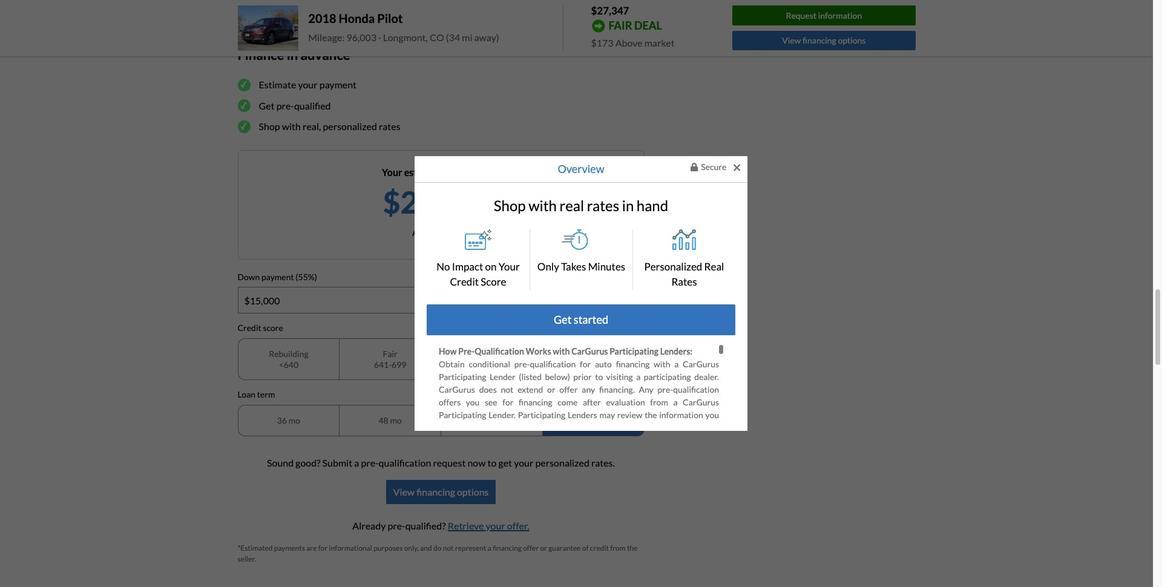 Task type: locate. For each thing, give the bounding box(es) containing it.
1 vertical spatial auto
[[637, 575, 653, 585]]

of down payment)
[[582, 543, 589, 552]]

0 horizontal spatial are
[[306, 543, 317, 552]]

1 vertical spatial qualified
[[586, 575, 618, 585]]

fair
[[383, 349, 398, 359]]

not right do
[[443, 543, 454, 552]]

options
[[838, 35, 866, 46], [457, 486, 489, 497]]

your up "lenders," on the right
[[678, 422, 695, 433]]

personalized
[[323, 121, 377, 132], [535, 457, 589, 468]]

<640
[[279, 359, 298, 370]]

0 horizontal spatial information
[[659, 410, 703, 420]]

0 vertical spatial or
[[547, 384, 555, 395]]

your inside no impact on your credit score
[[499, 260, 520, 273]]

qualification down 48 mo
[[379, 457, 431, 468]]

9.29%
[[443, 226, 470, 238]]

all
[[577, 473, 586, 484]]

qualify down 'an'
[[640, 524, 665, 534]]

estimated down one
[[540, 448, 577, 458]]

1 horizontal spatial include
[[657, 537, 684, 547]]

be right only
[[599, 499, 608, 509]]

1 horizontal spatial estimated
[[540, 448, 577, 458]]

mo right 60
[[492, 415, 503, 426]]

1 horizontal spatial or
[[547, 384, 555, 395]]

72 mo
[[582, 415, 605, 426]]

1 vertical spatial or
[[565, 435, 573, 445]]

1 horizontal spatial can
[[566, 499, 579, 509]]

48
[[379, 415, 388, 426]]

0 vertical spatial can
[[566, 499, 579, 509]]

send
[[508, 562, 526, 573]]

not down vehicles
[[503, 473, 516, 484]]

may inside remember, your pre-qualification can only be used for the purchase of one, personal use vehicle. the offer summary will include an estimate of the financing terms (including down payment) you could qualify for when you apply for financing at the dealer. these estimates may not include tax, title, license, and other fees charged by the dealer. when you are ready to finance a vehicle, you can send your offer summary to a participating dealer to let them know you are conditionally pre-qualified for auto financing
[[625, 537, 640, 547]]

2 vertical spatial qualify
[[640, 524, 665, 534]]

request
[[433, 457, 466, 468], [655, 461, 684, 471]]

estimate
[[259, 79, 296, 90]]

rates inside the shop with real rates in hand dialog
[[587, 197, 619, 214]]

1 horizontal spatial rates
[[587, 197, 619, 214]]

could
[[617, 524, 637, 534]]

1 vertical spatial shop
[[494, 197, 526, 214]]

be up all
[[571, 461, 580, 471]]

shop for shop with real rates in hand
[[494, 197, 526, 214]]

of left our
[[597, 435, 605, 445]]

1 horizontal spatial see
[[502, 448, 514, 458]]

and left do
[[420, 543, 432, 552]]

pre- up "purposes"
[[388, 520, 405, 531]]

0 vertical spatial see
[[485, 397, 497, 407]]

qualify
[[584, 422, 609, 433], [502, 435, 528, 445], [640, 524, 665, 534]]

0 vertical spatial information
[[818, 10, 862, 20]]

0 vertical spatial shop
[[259, 121, 280, 132]]

0 horizontal spatial get
[[259, 100, 275, 111]]

down
[[539, 524, 560, 534]]

your left offer.
[[486, 520, 505, 531]]

2 horizontal spatial dealer.
[[694, 372, 719, 382]]

when
[[606, 550, 628, 560]]

with left the 'real'
[[528, 197, 557, 214]]

only,
[[404, 543, 419, 552]]

1 horizontal spatial in
[[622, 197, 634, 214]]

lock image
[[691, 163, 698, 171]]

offer right the at
[[523, 543, 539, 552]]

participating down ready
[[623, 562, 670, 573]]

2 horizontal spatial are
[[646, 550, 658, 560]]

0 vertical spatial qualified
[[294, 100, 331, 111]]

0 vertical spatial view
[[782, 35, 801, 46]]

for up lender.
[[503, 397, 513, 407]]

close financing wizard image
[[733, 162, 740, 173]]

the down could
[[627, 543, 638, 552]]

or right one
[[565, 435, 573, 445]]

offer up the down
[[540, 511, 558, 522]]

0 vertical spatial include
[[617, 511, 643, 522]]

1 horizontal spatial view financing options button
[[732, 31, 915, 51]]

auto down could
[[637, 575, 653, 585]]

2 vertical spatial your
[[633, 461, 651, 471]]

for up prior at bottom
[[580, 359, 591, 369]]

cargurus
[[571, 346, 608, 356], [683, 359, 719, 369], [439, 384, 475, 395], [683, 397, 719, 407]]

1 horizontal spatial credit
[[697, 422, 719, 433]]

0 horizontal spatial include
[[617, 511, 643, 522]]

participating down impact
[[622, 435, 669, 445]]

get pre-qualified
[[259, 100, 331, 111]]

no impact on your credit score
[[437, 260, 520, 288]]

market
[[644, 37, 675, 48]]

will down the "score."
[[439, 448, 452, 458]]

your up $269 on the top left of page
[[382, 166, 402, 178]]

1 vertical spatial information
[[659, 410, 703, 420]]

1 vertical spatial participating
[[623, 562, 670, 573]]

0 horizontal spatial estimated
[[404, 166, 448, 178]]

0 vertical spatial your
[[382, 166, 402, 178]]

1 horizontal spatial qualified
[[586, 575, 618, 585]]

(34
[[446, 32, 460, 43]]

qualify up more
[[584, 422, 609, 433]]

2 mo from the left
[[390, 415, 402, 426]]

1 vertical spatial view financing options button
[[386, 480, 496, 504]]

the up impact
[[645, 410, 657, 420]]

1 horizontal spatial get
[[554, 313, 572, 326]]

qualification down summaries
[[439, 473, 485, 484]]

1 vertical spatial qualify
[[502, 435, 528, 445]]

qualified down when
[[586, 575, 618, 585]]

credit down impact
[[450, 276, 479, 288]]

1 vertical spatial view financing options
[[393, 486, 489, 497]]

mo for 48 mo
[[390, 415, 402, 426]]

0 horizontal spatial can
[[492, 562, 505, 573]]

secure
[[701, 162, 727, 172]]

how
[[439, 346, 457, 356]]

749
[[493, 359, 508, 370]]

offer
[[559, 384, 578, 395], [701, 448, 719, 458], [540, 511, 558, 522], [523, 543, 539, 552], [548, 562, 566, 573]]

1 horizontal spatial options
[[838, 35, 866, 46]]

mi
[[462, 32, 472, 43]]

can
[[566, 499, 579, 509], [492, 562, 505, 573]]

offer inside *estimated payments are for informational purposes only, and do not represent a financing offer or guarantee of credit from the seller.
[[523, 543, 539, 552]]

your down payments,
[[633, 461, 651, 471]]

and left the other
[[468, 550, 482, 560]]

above
[[615, 37, 643, 48]]

participating down considering.
[[588, 473, 635, 484]]

pre-
[[458, 346, 475, 356]]

in left hand
[[622, 197, 634, 214]]

1 horizontal spatial from
[[650, 397, 668, 407]]

1 horizontal spatial will
[[600, 511, 613, 522]]

financing inside *estimated payments are for informational purposes only, and do not represent a financing offer or guarantee of credit from the seller.
[[493, 543, 522, 552]]

shop with real rates in hand
[[494, 197, 668, 214]]

view financing options button up personal
[[386, 480, 496, 504]]

payment left "(55%)"
[[261, 272, 294, 282]]

0 vertical spatial auto
[[595, 359, 612, 369]]

financing down (including
[[493, 543, 522, 552]]

credit up "lenders," on the right
[[697, 422, 719, 433]]

$269
[[383, 184, 453, 220]]

1 mo from the left
[[289, 415, 300, 426]]

dealer
[[673, 562, 696, 573]]

credit inside how pre-qualification works with cargurus participating lenders: obtain conditional pre-qualification for auto financing with a cargurus participating lender (listed below) prior to visiting a participating dealer. cargurus does not extend or offer any financing. any pre-qualification offers you see for financing come after evaluation from a cargurus participating lender. participating lenders may review the information you provide to determine whether you pre-qualify with no impact to your credit score. if you pre-qualify with one or more of our participating lenders, you will be able to see your estimated monthly payments, aprs and offer summaries for vehicles you may be considering. your request for pre- qualification may not be submitted to all participating lenders.
[[697, 422, 719, 433]]

qualification up the at the bottom of page
[[518, 499, 564, 509]]

0 vertical spatial from
[[650, 397, 668, 407]]

participating
[[610, 346, 659, 356], [439, 372, 486, 382], [439, 410, 486, 420], [518, 410, 565, 420], [622, 435, 669, 445], [588, 473, 635, 484]]

1 vertical spatial credit
[[238, 323, 261, 333]]

0 horizontal spatial shop
[[259, 121, 280, 132]]

longmont,
[[383, 32, 428, 43]]

0 horizontal spatial dealer.
[[535, 537, 560, 547]]

0 horizontal spatial from
[[610, 543, 626, 552]]

estimated up $269 on the top left of page
[[404, 166, 448, 178]]

finance
[[692, 550, 719, 560]]

credit inside *estimated payments are for informational purposes only, and do not represent a financing offer or guarantee of credit from the seller.
[[590, 543, 609, 552]]

include up could
[[617, 511, 643, 522]]

aprs
[[658, 448, 678, 458]]

0 horizontal spatial view financing options button
[[386, 480, 496, 504]]

1 horizontal spatial qualify
[[584, 422, 609, 433]]

shop inside dialog
[[494, 197, 526, 214]]

cargurus up "750-"
[[571, 346, 608, 356]]

do
[[433, 543, 442, 552]]

36 mo
[[277, 415, 300, 426]]

lender.
[[489, 410, 516, 420]]

60
[[480, 415, 490, 426]]

0 horizontal spatial see
[[485, 397, 497, 407]]

are inside *estimated payments are for informational purposes only, and do not represent a financing offer or guarantee of credit from the seller.
[[306, 543, 317, 552]]

prior
[[573, 372, 592, 382]]

rates
[[379, 121, 400, 132], [587, 197, 619, 214]]

your estimated payment* is
[[382, 166, 500, 178]]

pre- down lenders
[[568, 422, 584, 433]]

used
[[610, 499, 628, 509]]

0 vertical spatial in
[[287, 46, 298, 63]]

1 vertical spatial credit
[[590, 543, 609, 552]]

0 vertical spatial summary
[[562, 511, 596, 522]]

3 mo from the left
[[492, 415, 503, 426]]

impact
[[452, 260, 483, 273]]

see down does
[[485, 397, 497, 407]]

credit left score
[[238, 323, 261, 333]]

from down could
[[610, 543, 626, 552]]

get inside button
[[554, 313, 572, 326]]

financing down extend
[[519, 397, 552, 407]]

shop down get pre-qualified
[[259, 121, 280, 132]]

will inside remember, your pre-qualification can only be used for the purchase of one, personal use vehicle. the offer summary will include an estimate of the financing terms (including down payment) you could qualify for when you apply for financing at the dealer. these estimates may not include tax, title, license, and other fees charged by the dealer. when you are ready to finance a vehicle, you can send your offer summary to a participating dealer to let them know you are conditionally pre-qualified for auto financing
[[600, 511, 613, 522]]

get left the started at the bottom
[[554, 313, 572, 326]]

down
[[238, 272, 260, 282]]

get
[[259, 100, 275, 111], [554, 313, 572, 326]]

or down below)
[[547, 384, 555, 395]]

of inside *estimated payments are for informational purposes only, and do not represent a financing offer or guarantee of credit from the seller.
[[582, 543, 589, 552]]

1 vertical spatial get
[[554, 313, 572, 326]]

for left informational
[[318, 543, 328, 552]]

1 vertical spatial rates
[[587, 197, 619, 214]]

1 horizontal spatial auto
[[637, 575, 653, 585]]

96,003
[[346, 32, 377, 43]]

qualification inside remember, your pre-qualification can only be used for the purchase of one, personal use vehicle. the offer summary will include an estimate of the financing terms (including down payment) you could qualify for when you apply for financing at the dealer. these estimates may not include tax, title, license, and other fees charged by the dealer. when you are ready to finance a vehicle, you can send your offer summary to a participating dealer to let them know you are conditionally pre-qualified for auto financing
[[518, 499, 564, 509]]

a up "lenders," on the right
[[673, 397, 678, 407]]

36
[[277, 415, 287, 426]]

2 horizontal spatial your
[[633, 461, 651, 471]]

participating up any
[[644, 372, 691, 382]]

1 horizontal spatial view financing options
[[782, 35, 866, 46]]

0 vertical spatial get
[[259, 100, 275, 111]]

mo
[[289, 415, 300, 426], [390, 415, 402, 426], [492, 415, 503, 426], [593, 415, 605, 426]]

1 vertical spatial summary
[[569, 562, 603, 573]]

0 vertical spatial participating
[[644, 372, 691, 382]]

0 vertical spatial credit
[[450, 276, 479, 288]]

1 vertical spatial dealer.
[[535, 537, 560, 547]]

0 vertical spatial rates
[[379, 121, 400, 132]]

0 vertical spatial view financing options button
[[732, 31, 915, 51]]

co
[[430, 32, 444, 43]]

you
[[466, 397, 480, 407], [705, 410, 719, 420], [553, 422, 566, 433], [471, 435, 485, 445], [705, 435, 719, 445], [533, 461, 547, 471], [600, 524, 614, 534], [705, 524, 719, 534], [630, 550, 644, 560], [476, 562, 490, 573], [486, 575, 499, 585]]

0 horizontal spatial credit
[[238, 323, 261, 333]]

good?
[[296, 457, 321, 468]]

visiting
[[606, 372, 633, 382]]

641-
[[374, 359, 392, 370]]

considering.
[[584, 461, 629, 471]]

auto right "750-"
[[595, 359, 612, 369]]

request down the "score."
[[433, 457, 466, 468]]

include up ready
[[657, 537, 684, 547]]

options down the request information button
[[838, 35, 866, 46]]

your right on on the top of the page
[[499, 260, 520, 273]]

view financing options down the request information button
[[782, 35, 866, 46]]

0 horizontal spatial or
[[540, 543, 547, 552]]

of
[[433, 226, 441, 238], [597, 435, 605, 445], [694, 499, 701, 509], [696, 511, 703, 522], [582, 543, 589, 552]]

one,
[[703, 499, 719, 509]]

shop for shop with real, personalized rates
[[259, 121, 280, 132]]

1 vertical spatial in
[[622, 197, 634, 214]]

for right used
[[630, 499, 641, 509]]

now
[[468, 457, 486, 468]]

a right represent
[[488, 543, 491, 552]]

0 horizontal spatial credit
[[590, 543, 609, 552]]

get
[[498, 457, 512, 468]]

purchase
[[658, 499, 692, 509]]

view up "qualified?"
[[393, 486, 415, 497]]

auto inside remember, your pre-qualification can only be used for the purchase of one, personal use vehicle. the offer summary will include an estimate of the financing terms (including down payment) you could qualify for when you apply for financing at the dealer. these estimates may not include tax, title, license, and other fees charged by the dealer. when you are ready to finance a vehicle, you can send your offer summary to a participating dealer to let them know you are conditionally pre-qualified for auto financing
[[637, 575, 653, 585]]

our
[[607, 435, 620, 445]]

loan
[[238, 389, 256, 400]]

1 horizontal spatial personalized
[[535, 457, 589, 468]]

vehicle.
[[491, 511, 519, 522]]

summary down these
[[569, 562, 603, 573]]

1 vertical spatial your
[[499, 260, 520, 273]]

minutes
[[588, 260, 625, 273]]

from inside how pre-qualification works with cargurus participating lenders: obtain conditional pre-qualification for auto financing with a cargurus participating lender (listed below) prior to visiting a participating dealer. cargurus does not extend or offer any financing. any pre-qualification offers you see for financing come after evaluation from a cargurus participating lender. participating lenders may review the information you provide to determine whether you pre-qualify with no impact to your credit score. if you pre-qualify with one or more of our participating lenders, you will be able to see your estimated monthly payments, aprs and offer summaries for vehicles you may be considering. your request for pre- qualification may not be submitted to all participating lenders.
[[650, 397, 668, 407]]

1 horizontal spatial credit
[[450, 276, 479, 288]]

in inside dialog
[[622, 197, 634, 214]]

1 horizontal spatial shop
[[494, 197, 526, 214]]

your
[[382, 166, 402, 178], [499, 260, 520, 273], [633, 461, 651, 471]]

let
[[709, 562, 719, 573]]

to
[[595, 372, 603, 382], [469, 422, 477, 433], [668, 422, 676, 433], [489, 448, 497, 458], [488, 457, 497, 468], [568, 473, 576, 484], [682, 550, 690, 560], [606, 562, 613, 573], [699, 562, 707, 573]]

1 vertical spatial estimated
[[540, 448, 577, 458]]

a down when
[[616, 562, 620, 573]]

summary
[[562, 511, 596, 522], [569, 562, 603, 573]]

participating inside remember, your pre-qualification can only be used for the purchase of one, personal use vehicle. the offer summary will include an estimate of the financing terms (including down payment) you could qualify for when you apply for financing at the dealer. these estimates may not include tax, title, license, and other fees charged by the dealer. when you are ready to finance a vehicle, you can send your offer summary to a participating dealer to let them know you are conditionally pre-qualified for auto financing
[[623, 562, 670, 573]]

options up remember,
[[457, 486, 489, 497]]

1 horizontal spatial and
[[468, 550, 482, 560]]

1 vertical spatial will
[[600, 511, 613, 522]]

rebuilding
[[269, 349, 308, 359]]

in
[[287, 46, 298, 63], [622, 197, 634, 214]]

1 horizontal spatial your
[[499, 260, 520, 273]]

qualified up real,
[[294, 100, 331, 111]]

with
[[282, 121, 301, 132], [528, 197, 557, 214], [553, 346, 570, 356], [654, 359, 670, 369], [611, 422, 628, 433], [530, 435, 546, 445]]

participating inside how pre-qualification works with cargurus participating lenders: obtain conditional pre-qualification for auto financing with a cargurus participating lender (listed below) prior to visiting a participating dealer. cargurus does not extend or offer any financing. any pre-qualification offers you see for financing come after evaluation from a cargurus participating lender. participating lenders may review the information you provide to determine whether you pre-qualify with no impact to your credit score. if you pre-qualify with one or more of our participating lenders, you will be able to see your estimated monthly payments, aprs and offer summaries for vehicles you may be considering. your request for pre- qualification may not be submitted to all participating lenders.
[[644, 372, 691, 382]]

1 vertical spatial payment
[[261, 272, 294, 282]]

0 vertical spatial view financing options
[[782, 35, 866, 46]]

qualify inside remember, your pre-qualification can only be used for the purchase of one, personal use vehicle. the offer summary will include an estimate of the financing terms (including down payment) you could qualify for when you apply for financing at the dealer. these estimates may not include tax, title, license, and other fees charged by the dealer. when you are ready to finance a vehicle, you can send your offer summary to a participating dealer to let them know you are conditionally pre-qualified for auto financing
[[640, 524, 665, 534]]

1 vertical spatial options
[[457, 486, 489, 497]]

retrieve your offer. link
[[448, 520, 529, 531]]

1 vertical spatial from
[[610, 543, 626, 552]]

will inside how pre-qualification works with cargurus participating lenders: obtain conditional pre-qualification for auto financing with a cargurus participating lender (listed below) prior to visiting a participating dealer. cargurus does not extend or offer any financing. any pre-qualification offers you see for financing come after evaluation from a cargurus participating lender. participating lenders may review the information you provide to determine whether you pre-qualify with no impact to your credit score. if you pre-qualify with one or more of our participating lenders, you will be able to see your estimated monthly payments, aprs and offer summaries for vehicles you may be considering. your request for pre- qualification may not be submitted to all participating lenders.
[[439, 448, 452, 458]]

the inside *estimated payments are for informational purposes only, and do not represent a financing offer or guarantee of credit from the seller.
[[627, 543, 638, 552]]

and down "lenders," on the right
[[683, 448, 697, 458]]

include
[[617, 511, 643, 522], [657, 537, 684, 547]]

view down the request
[[782, 35, 801, 46]]

4 mo from the left
[[593, 415, 605, 426]]

1 horizontal spatial request
[[655, 461, 684, 471]]

2 horizontal spatial and
[[683, 448, 697, 458]]

qualified
[[294, 100, 331, 111], [586, 575, 618, 585]]

credit inside no impact on your credit score
[[450, 276, 479, 288]]

0 vertical spatial dealer.
[[694, 372, 719, 382]]

0 vertical spatial payment
[[319, 79, 357, 90]]

conditionally
[[519, 575, 567, 585]]

will down used
[[600, 511, 613, 522]]

participating
[[644, 372, 691, 382], [623, 562, 670, 573]]

can down the other
[[492, 562, 505, 573]]

2 vertical spatial dealer.
[[579, 550, 604, 560]]

payment down the advance
[[319, 79, 357, 90]]



Task type: describe. For each thing, give the bounding box(es) containing it.
any
[[582, 384, 595, 395]]

with up our
[[611, 422, 628, 433]]

no
[[630, 422, 639, 433]]

pre- down guarantee
[[571, 575, 586, 585]]

already pre-qualified? retrieve your offer.
[[352, 520, 529, 531]]

estimate
[[660, 511, 692, 522]]

a down lenders: at the bottom right of page
[[674, 359, 679, 369]]

offer.
[[507, 520, 529, 531]]

submitted
[[528, 473, 566, 484]]

with down lenders: at the bottom right of page
[[654, 359, 670, 369]]

*estimated payments are for informational purposes only, and do not represent a financing offer or guarantee of credit from the seller.
[[238, 543, 638, 563]]

fair
[[609, 19, 632, 32]]

financing up remember,
[[417, 486, 455, 497]]

financing down personal
[[439, 524, 473, 534]]

your up vehicles
[[518, 448, 536, 458]]

ready
[[659, 550, 681, 560]]

shop with real rates in hand dialog
[[0, 0, 1162, 587]]

get for get started
[[554, 313, 572, 326]]

not inside *estimated payments are for informational purposes only, and do not represent a financing offer or guarantee of credit from the seller.
[[443, 543, 454, 552]]

information inside how pre-qualification works with cargurus participating lenders: obtain conditional pre-qualification for auto financing with a cargurus participating lender (listed below) prior to visiting a participating dealer. cargurus does not extend or offer any financing. any pre-qualification offers you see for financing come after evaluation from a cargurus participating lender. participating lenders may review the information you provide to determine whether you pre-qualify with no impact to your credit score. if you pre-qualify with one or more of our participating lenders, you will be able to see your estimated monthly payments, aprs and offer summaries for vehicles you may be considering. your request for pre- qualification may not be submitted to all participating lenders.
[[659, 410, 703, 420]]

payments
[[274, 543, 305, 552]]

be down vehicles
[[518, 473, 527, 484]]

more
[[575, 435, 595, 445]]

(listed
[[519, 372, 542, 382]]

0 horizontal spatial qualify
[[502, 435, 528, 445]]

not inside remember, your pre-qualification can only be used for the purchase of one, personal use vehicle. the offer summary will include an estimate of the financing terms (including down payment) you could qualify for when you apply for financing at the dealer. these estimates may not include tax, title, license, and other fees charged by the dealer. when you are ready to finance a vehicle, you can send your offer summary to a participating dealer to let them know you are conditionally pre-qualified for auto financing
[[642, 537, 655, 547]]

estimated inside how pre-qualification works with cargurus participating lenders: obtain conditional pre-qualification for auto financing with a cargurus participating lender (listed below) prior to visiting a participating dealer. cargurus does not extend or offer any financing. any pre-qualification offers you see for financing come after evaluation from a cargurus participating lender. participating lenders may review the information you provide to determine whether you pre-qualify with no impact to your credit score. if you pre-qualify with one or more of our participating lenders, you will be able to see your estimated monthly payments, aprs and offer summaries for vehicles you may be considering. your request for pre- qualification may not be submitted to all participating lenders.
[[540, 448, 577, 458]]

started
[[574, 313, 608, 326]]

0 horizontal spatial rates
[[379, 121, 400, 132]]

rebuilding <640
[[269, 349, 308, 370]]

of up when at the right bottom of page
[[696, 511, 703, 522]]

1 horizontal spatial view
[[782, 35, 801, 46]]

whether
[[519, 422, 551, 433]]

qualification
[[475, 346, 524, 356]]

a right the submit
[[354, 457, 359, 468]]

view financing options for the rightmost view financing options button
[[782, 35, 866, 46]]

of inside how pre-qualification works with cargurus participating lenders: obtain conditional pre-qualification for auto financing with a cargurus participating lender (listed below) prior to visiting a participating dealer. cargurus does not extend or offer any financing. any pre-qualification offers you see for financing come after evaluation from a cargurus participating lender. participating lenders may review the information you provide to determine whether you pre-qualify with no impact to your credit score. if you pre-qualify with one or more of our participating lenders, you will be able to see your estimated monthly payments, aprs and offer summaries for vehicles you may be considering. your request for pre- qualification may not be submitted to all participating lenders.
[[597, 435, 605, 445]]

cargurus up "lenders," on the right
[[683, 397, 719, 407]]

1 vertical spatial view
[[393, 486, 415, 497]]

fees
[[506, 550, 521, 560]]

on
[[485, 260, 497, 273]]

vehicles
[[499, 461, 529, 471]]

cargurus down lenders: at the bottom right of page
[[683, 359, 719, 369]]

mo for 72 mo
[[593, 415, 605, 426]]

away)
[[474, 32, 499, 43]]

apr
[[412, 226, 431, 238]]

title,
[[702, 537, 719, 547]]

after
[[583, 397, 601, 407]]

only
[[581, 499, 597, 509]]

1 vertical spatial personalized
[[535, 457, 589, 468]]

2 horizontal spatial or
[[565, 435, 573, 445]]

financing.
[[599, 384, 635, 395]]

overview
[[558, 162, 604, 176]]

of right the apr
[[433, 226, 441, 238]]

72
[[582, 415, 592, 426]]

participating up whether
[[518, 410, 565, 420]]

(55%)
[[296, 272, 317, 282]]

excellent
[[576, 349, 610, 359]]

mo for 36 mo
[[289, 415, 300, 426]]

·
[[378, 32, 381, 43]]

pre- up (listed
[[514, 359, 530, 369]]

for down estimate
[[668, 524, 679, 534]]

and inside *estimated payments are for informational purposes only, and do not represent a financing offer or guarantee of credit from the seller.
[[420, 543, 432, 552]]

lender
[[490, 372, 516, 382]]

0 vertical spatial personalized
[[323, 121, 377, 132]]

estimates
[[586, 537, 622, 547]]

for down when
[[622, 575, 633, 585]]

48 mo
[[379, 415, 402, 426]]

financing down the request information button
[[803, 35, 836, 46]]

these
[[562, 537, 584, 547]]

pre- up one,
[[704, 461, 719, 471]]

dealer. inside how pre-qualification works with cargurus participating lenders: obtain conditional pre-qualification for auto financing with a cargurus participating lender (listed below) prior to visiting a participating dealer. cargurus does not extend or offer any financing. any pre-qualification offers you see for financing come after evaluation from a cargurus participating lender. participating lenders may review the information you provide to determine whether you pre-qualify with no impact to your credit score. if you pre-qualify with one or more of our participating lenders, you will be able to see your estimated monthly payments, aprs and offer summaries for vehicles you may be considering. your request for pre- qualification may not be submitted to all participating lenders.
[[694, 372, 719, 382]]

sound
[[267, 457, 294, 468]]

mo for 60 mo
[[492, 415, 503, 426]]

info circle image
[[489, 205, 499, 215]]

qualification up below)
[[530, 359, 576, 369]]

pre- up vehicle.
[[502, 499, 518, 509]]

1 horizontal spatial are
[[503, 575, 515, 585]]

score.
[[439, 435, 461, 445]]

qualification down lenders: at the bottom right of page
[[673, 384, 719, 395]]

may up submitted
[[551, 461, 566, 471]]

and inside remember, your pre-qualification can only be used for the purchase of one, personal use vehicle. the offer summary will include an estimate of the financing terms (including down payment) you could qualify for when you apply for financing at the dealer. these estimates may not include tax, title, license, and other fees charged by the dealer. when you are ready to finance a vehicle, you can send your offer summary to a participating dealer to let them know you are conditionally pre-qualified for auto financing
[[468, 550, 482, 560]]

pre- right the submit
[[361, 457, 379, 468]]

0 horizontal spatial options
[[457, 486, 489, 497]]

the inside how pre-qualification works with cargurus participating lenders: obtain conditional pre-qualification for auto financing with a cargurus participating lender (listed below) prior to visiting a participating dealer. cargurus does not extend or offer any financing. any pre-qualification offers you see for financing come after evaluation from a cargurus participating lender. participating lenders may review the information you provide to determine whether you pre-qualify with no impact to your credit score. if you pre-qualify with one or more of our participating lenders, you will be able to see your estimated monthly payments, aprs and offer summaries for vehicles you may be considering. your request for pre- qualification may not be submitted to all participating lenders.
[[645, 410, 657, 420]]

view financing options for the bottom view financing options button
[[393, 486, 489, 497]]

2018 honda pilot image
[[238, 5, 299, 51]]

not down lender
[[501, 384, 513, 395]]

them
[[439, 575, 458, 585]]

the up 'an'
[[643, 499, 656, 509]]

0 horizontal spatial in
[[287, 46, 298, 63]]

the
[[522, 511, 537, 522]]

request information
[[786, 10, 862, 20]]

monthly
[[581, 448, 612, 458]]

excellent 750-850
[[576, 349, 610, 370]]

conditional
[[469, 359, 510, 369]]

shop with real, personalized rates
[[259, 121, 400, 132]]

honda
[[339, 11, 375, 26]]

pre- right any
[[658, 384, 673, 395]]

for down "lenders," on the right
[[688, 461, 699, 471]]

of left one,
[[694, 499, 701, 509]]

personalized real rates
[[644, 260, 724, 288]]

a up them
[[439, 562, 443, 573]]

699
[[392, 359, 406, 370]]

*estimated
[[238, 543, 273, 552]]

may down 'after'
[[600, 410, 615, 420]]

be inside remember, your pre-qualification can only be used for the purchase of one, personal use vehicle. the offer summary will include an estimate of the financing terms (including down payment) you could qualify for when you apply for financing at the dealer. these estimates may not include tax, title, license, and other fees charged by the dealer. when you are ready to finance a vehicle, you can send your offer summary to a participating dealer to let them know you are conditionally pre-qualified for auto financing
[[599, 499, 608, 509]]

only
[[537, 260, 559, 273]]

license,
[[439, 550, 466, 560]]

with left real,
[[282, 121, 301, 132]]

750-
[[577, 359, 595, 370]]

payments,
[[616, 448, 654, 458]]

only takes minutes
[[537, 260, 625, 273]]

obtain
[[439, 359, 465, 369]]

get for get pre-qualified
[[259, 100, 275, 111]]

for inside *estimated payments are for informational purposes only, and do not represent a financing offer or guarantee of credit from the seller.
[[318, 543, 328, 552]]

hand
[[637, 197, 668, 214]]

1 vertical spatial see
[[502, 448, 514, 458]]

pre- down estimate
[[276, 100, 294, 111]]

your up use
[[483, 499, 500, 509]]

get started button
[[427, 304, 735, 335]]

determine
[[479, 422, 518, 433]]

provide
[[439, 422, 467, 433]]

fair 641-699
[[374, 349, 406, 370]]

summaries
[[439, 461, 479, 471]]

and inside how pre-qualification works with cargurus participating lenders: obtain conditional pre-qualification for auto financing with a cargurus participating lender (listed below) prior to visiting a participating dealer. cargurus does not extend or offer any financing. any pre-qualification offers you see for financing come after evaluation from a cargurus participating lender. participating lenders may review the information you provide to determine whether you pre-qualify with no impact to your credit score. if you pre-qualify with one or more of our participating lenders, you will be able to see your estimated monthly payments, aprs and offer summaries for vehicles you may be considering. your request for pre- qualification may not be submitted to all participating lenders.
[[683, 448, 697, 458]]

qualified inside remember, your pre-qualification can only be used for the purchase of one, personal use vehicle. the offer summary will include an estimate of the financing terms (including down payment) you could qualify for when you apply for financing at the dealer. these estimates may not include tax, title, license, and other fees charged by the dealer. when you are ready to finance a vehicle, you can send your offer summary to a participating dealer to let them know you are conditionally pre-qualified for auto financing
[[586, 575, 618, 585]]

a inside *estimated payments are for informational purposes only, and do not represent a financing offer or guarantee of credit from the seller.
[[488, 543, 491, 552]]

0 vertical spatial qualify
[[584, 422, 609, 433]]

works
[[526, 346, 551, 356]]

financing up the other
[[475, 537, 508, 547]]

able
[[470, 448, 485, 458]]

participating up visiting
[[610, 346, 659, 356]]

deal
[[634, 19, 662, 32]]

for left get
[[483, 461, 494, 471]]

cargurus up offers
[[439, 384, 475, 395]]

your up get pre-qualified
[[298, 79, 318, 90]]

lenders:
[[660, 346, 692, 356]]

request
[[786, 10, 817, 20]]

advance
[[301, 46, 350, 63]]

1 horizontal spatial payment
[[319, 79, 357, 90]]

participating down obtain
[[439, 372, 486, 382]]

review
[[617, 410, 642, 420]]

rates
[[671, 276, 697, 288]]

2018
[[308, 11, 336, 26]]

finance
[[238, 46, 284, 63]]

from inside *estimated payments are for informational purposes only, and do not represent a financing offer or guarantee of credit from the seller.
[[610, 543, 626, 552]]

0 horizontal spatial your
[[382, 166, 402, 178]]

be up summaries
[[456, 448, 465, 458]]

the down one,
[[707, 511, 719, 522]]

1 vertical spatial can
[[492, 562, 505, 573]]

auto inside how pre-qualification works with cargurus participating lenders: obtain conditional pre-qualification for auto financing with a cargurus participating lender (listed below) prior to visiting a participating dealer. cargurus does not extend or offer any financing. any pre-qualification offers you see for financing come after evaluation from a cargurus participating lender. participating lenders may review the information you provide to determine whether you pre-qualify with no impact to your credit score. if you pre-qualify with one or more of our participating lenders, you will be able to see your estimated monthly payments, aprs and offer summaries for vehicles you may be considering. your request for pre- qualification may not be submitted to all participating lenders.
[[595, 359, 612, 369]]

$27,347
[[591, 4, 629, 17]]

no
[[437, 260, 450, 273]]

score
[[481, 276, 506, 288]]

0 vertical spatial estimated
[[404, 166, 448, 178]]

your inside how pre-qualification works with cargurus participating lenders: obtain conditional pre-qualification for auto financing with a cargurus participating lender (listed below) prior to visiting a participating dealer. cargurus does not extend or offer any financing. any pre-qualification offers you see for financing come after evaluation from a cargurus participating lender. participating lenders may review the information you provide to determine whether you pre-qualify with no impact to your credit score. if you pre-qualify with one or more of our participating lenders, you will be able to see your estimated monthly payments, aprs and offer summaries for vehicles you may be considering. your request for pre- qualification may not be submitted to all participating lenders.
[[633, 461, 651, 471]]

estimate your payment
[[259, 79, 357, 90]]

for down retrieve
[[461, 537, 472, 547]]

with right the works
[[553, 346, 570, 356]]

apr of 9.29%
[[412, 226, 470, 238]]

your right get
[[514, 457, 533, 468]]

a up any
[[636, 372, 641, 382]]

your down charged
[[528, 562, 545, 573]]

payment)
[[563, 524, 598, 534]]

pre- down determine
[[487, 435, 502, 445]]

2018 honda pilot mileage: 96,003 · longmont, co (34 mi away)
[[308, 11, 499, 43]]

0 vertical spatial options
[[838, 35, 866, 46]]

participating up provide
[[439, 410, 486, 420]]

may down get
[[486, 473, 502, 484]]

information inside the request information button
[[818, 10, 862, 20]]

the right by
[[565, 550, 578, 560]]

financing down dealer
[[657, 575, 691, 585]]

with down whether
[[530, 435, 546, 445]]

request inside how pre-qualification works with cargurus participating lenders: obtain conditional pre-qualification for auto financing with a cargurus participating lender (listed below) prior to visiting a participating dealer. cargurus does not extend or offer any financing. any pre-qualification offers you see for financing come after evaluation from a cargurus participating lender. participating lenders may review the information you provide to determine whether you pre-qualify with no impact to your credit score. if you pre-qualify with one or more of our participating lenders, you will be able to see your estimated monthly payments, aprs and offer summaries for vehicles you may be considering. your request for pre- qualification may not be submitted to all participating lenders.
[[655, 461, 684, 471]]

get started
[[554, 313, 608, 326]]

pilot
[[377, 11, 403, 26]]

the right the at
[[520, 537, 533, 547]]

term
[[257, 389, 275, 400]]

rates.
[[591, 457, 615, 468]]

mileage:
[[308, 32, 345, 43]]

lenders,
[[672, 435, 703, 445]]

apply
[[439, 537, 459, 547]]

0 horizontal spatial request
[[433, 457, 466, 468]]

takes
[[561, 260, 586, 273]]

0 horizontal spatial qualified
[[294, 100, 331, 111]]

offer down "lenders," on the right
[[701, 448, 719, 458]]

offer up come
[[559, 384, 578, 395]]

financing up visiting
[[616, 359, 650, 369]]

or inside *estimated payments are for informational purposes only, and do not represent a financing offer or guarantee of credit from the seller.
[[540, 543, 547, 552]]

offer down by
[[548, 562, 566, 573]]

personal
[[439, 511, 471, 522]]

Down payment (55%) text field
[[238, 288, 644, 313]]

0 horizontal spatial payment
[[261, 272, 294, 282]]



Task type: vqa. For each thing, say whether or not it's contained in the screenshot.
GRAND
no



